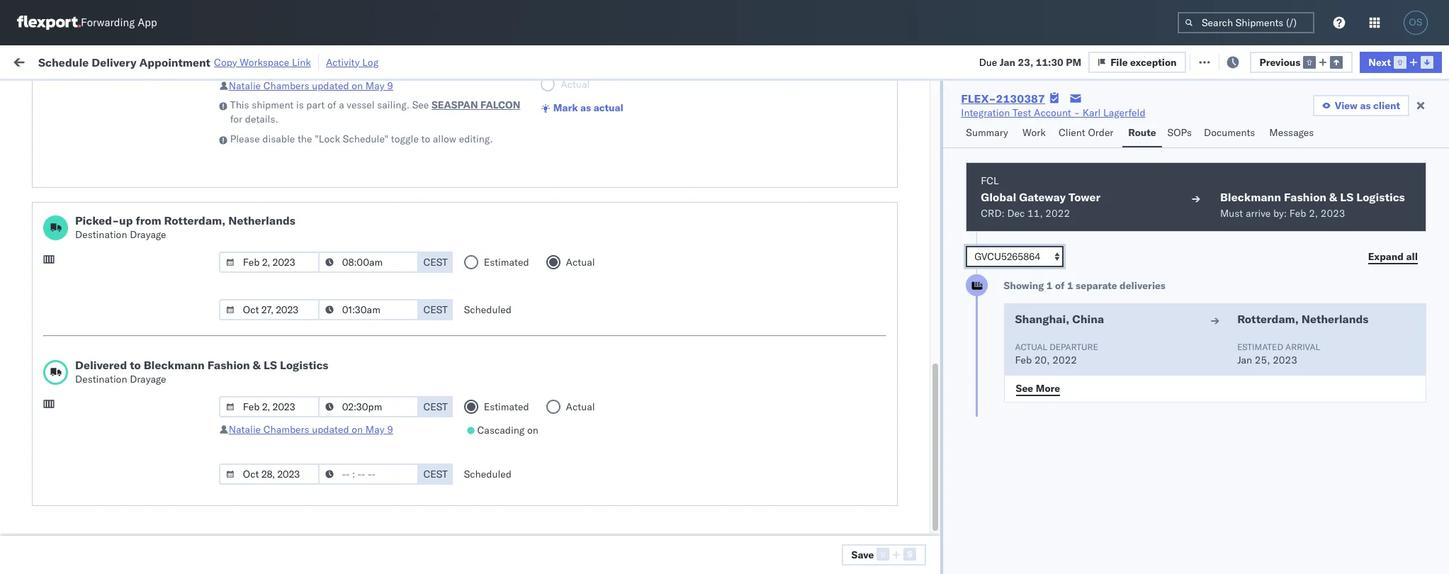 Task type: vqa. For each thing, say whether or not it's contained in the screenshot.
8:30 pm pst, jan 23, 2023
no



Task type: locate. For each thing, give the bounding box(es) containing it.
2023
[[1321, 207, 1346, 220], [1273, 354, 1298, 366], [358, 359, 382, 372], [363, 390, 388, 403], [358, 421, 382, 434], [363, 453, 388, 465], [357, 484, 382, 497]]

4 hlxu8034992 from the top
[[1133, 203, 1202, 215]]

2 confirm from the top
[[33, 327, 69, 340]]

2 drayage from the top
[[130, 373, 166, 386]]

0 horizontal spatial ls
[[264, 358, 277, 372]]

nov down deadline button
[[322, 141, 341, 153]]

numbers for mbl/mawb numbers
[[1138, 116, 1173, 126]]

abcdefg78456546 for 9:00 am est, dec 24, 2022
[[1086, 328, 1181, 341]]

3 test123456 from the top
[[1086, 203, 1146, 216]]

-- : -- -- text field for picked-up from rotterdam, netherlands
[[318, 252, 419, 273]]

2:59 am edt, nov 5, 2022 down snoozed : no
[[255, 110, 380, 122]]

ocean
[[487, 110, 516, 122], [621, 110, 650, 122], [487, 141, 516, 153], [487, 203, 516, 216], [621, 203, 650, 216], [725, 203, 754, 216], [487, 234, 516, 247], [487, 265, 516, 278], [621, 265, 650, 278], [487, 297, 516, 309], [487, 328, 516, 341], [621, 328, 650, 341], [725, 328, 754, 341], [487, 390, 516, 403], [487, 421, 516, 434], [487, 484, 516, 497]]

0 horizontal spatial file exception
[[1111, 56, 1177, 68]]

0 vertical spatial updated
[[312, 79, 349, 92]]

11:30 up integration test account - karl lagerfeld link
[[1036, 56, 1064, 68]]

bosch ocean test for 9:00 am est, dec 24, 2022
[[591, 328, 672, 341]]

client down actual
[[591, 116, 614, 126]]

2023 for 2:59 am est, jan 25, 2023
[[358, 421, 382, 434]]

est, up 7:00 pm est, dec 23, 2022
[[298, 265, 319, 278]]

am left is
[[279, 110, 296, 122]]

0 horizontal spatial integration
[[695, 546, 743, 559]]

-- : -- -- text field
[[318, 252, 419, 273], [318, 396, 419, 418]]

schedule pickup from los angeles, ca button down "confirm delivery" button
[[33, 358, 207, 373]]

pm down 2:59 am est, jan 13, 2023
[[285, 390, 301, 403]]

hlxu6269489, for upload customs clearance documents
[[1058, 203, 1130, 215]]

pm right 8:30
[[279, 484, 295, 497]]

1 vertical spatial drayage
[[130, 373, 166, 386]]

the
[[298, 133, 312, 145]]

1 vertical spatial integration
[[695, 546, 743, 559]]

as for mark
[[581, 101, 591, 114]]

1 horizontal spatial feb
[[1290, 207, 1307, 220]]

on right no
[[352, 79, 363, 92]]

1 vertical spatial updated
[[312, 423, 349, 436]]

2 customs from the top
[[67, 452, 107, 465]]

client inside button
[[1059, 126, 1086, 139]]

mode
[[487, 116, 509, 126]]

0 horizontal spatial logistics
[[280, 358, 329, 372]]

upload customs clearance documents
[[33, 202, 209, 215], [33, 452, 209, 465]]

bosch for 2:00 am est, nov 9, 2022
[[591, 203, 619, 216]]

lhuu7894563, up showing
[[982, 265, 1055, 278]]

est, up 8:30 pm est, jan 30, 2023
[[303, 453, 325, 465]]

0 vertical spatial upload
[[33, 202, 65, 215]]

2023 up 28,
[[358, 421, 382, 434]]

0 vertical spatial -- : -- -- text field
[[318, 299, 419, 320]]

file up mbl/mawb
[[1111, 56, 1128, 68]]

logistics
[[1357, 190, 1405, 204], [280, 358, 329, 372]]

deadline
[[255, 116, 290, 126]]

2:59 up "7:00"
[[255, 265, 277, 278]]

4 resize handle column header from the left
[[567, 110, 584, 574]]

1 natalie chambers updated on may 9 from the top
[[229, 79, 393, 92]]

integration test account - karl lagerfeld
[[961, 106, 1146, 119], [695, 546, 879, 559]]

5 schedule pickup from los angeles, ca link from the top
[[33, 420, 207, 434]]

destination inside picked-up from rotterdam, netherlands destination drayage
[[75, 228, 127, 241]]

1 vertical spatial ls
[[264, 358, 277, 372]]

global gateway tower
[[981, 190, 1101, 204]]

of inside this shipment is part of a vessel sailing. see seaspan falcon for details.
[[327, 99, 336, 111]]

destination down delivered
[[75, 373, 127, 386]]

2 1846748 from the top
[[908, 141, 951, 153]]

1 vertical spatial bleckmann
[[144, 358, 205, 372]]

nov down :
[[322, 110, 341, 122]]

9 for 1st natalie chambers updated on may 9 button from the top of the page
[[387, 79, 393, 92]]

3 lhuu7894563, from the top
[[982, 296, 1055, 309]]

schedule pickup from los angeles, ca button up 'upload customs clearance documents' 'button' on the left top of the page
[[33, 170, 207, 186]]

ceau7522281, hlxu6269489, hlxu8034992 for schedule pickup from los angeles, ca
[[982, 109, 1202, 122]]

see inside see more button
[[1016, 382, 1034, 394]]

dec left 14,
[[322, 265, 340, 278]]

1 vertical spatial account
[[767, 546, 805, 559]]

pickup inside button
[[71, 296, 102, 309]]

client inside button
[[591, 116, 614, 126]]

2 vertical spatial schedule delivery appointment button
[[33, 482, 174, 498]]

1 vertical spatial confirm
[[33, 327, 69, 340]]

schedule pickup from los angeles, ca button for 2:59 am est, jan 25, 2023
[[33, 420, 207, 436]]

0 vertical spatial confirm
[[33, 296, 69, 309]]

11:30 up 8:30
[[255, 453, 283, 465]]

-- : -- -- text field for delivered to bleckmann fashion & ls logistics
[[318, 396, 419, 418]]

am up 7:00 pm est, dec 23, 2022
[[279, 265, 296, 278]]

0 vertical spatial lagerfeld
[[1104, 106, 1146, 119]]

1 vertical spatial integration test account - karl lagerfeld
[[695, 546, 879, 559]]

schedule for 4th schedule pickup from los angeles, ca button from the bottom of the page
[[33, 171, 75, 184]]

natalie chambers updated on may 9 for 1st natalie chambers updated on may 9 button from the bottom of the page
[[229, 423, 393, 436]]

actual inside actual departure feb 20, 2022
[[1015, 342, 1048, 352]]

schedule delivery appointment link for 2:59 am edt, nov 5, 2022
[[33, 139, 174, 153]]

5, down no
[[343, 110, 353, 122]]

dec down 2:59 am est, dec 14, 2022
[[321, 297, 340, 309]]

2 lhuu7894563, uetu5238478 from the top
[[982, 265, 1127, 278]]

summary
[[966, 126, 1009, 139]]

flex-2130384 up save button
[[877, 515, 951, 528]]

1 horizontal spatial logistics
[[1357, 190, 1405, 204]]

clearance for second upload customs clearance documents link from the top
[[110, 452, 155, 465]]

track
[[361, 55, 384, 68]]

ceau7522281, for upload customs clearance documents
[[982, 203, 1055, 215]]

batch
[[1370, 55, 1397, 68]]

dec for 9:00 am est, dec 24, 2022
[[322, 328, 340, 341]]

as for view
[[1361, 99, 1371, 112]]

1 9 from the top
[[387, 79, 393, 92]]

est, down 2:59 am est, dec 14, 2022
[[297, 297, 318, 309]]

hlxu6269489, up order
[[1058, 109, 1130, 122]]

nov left 9,
[[322, 203, 340, 216]]

4 uetu5238478 from the top
[[1058, 327, 1127, 340]]

batch action
[[1370, 55, 1431, 68]]

flex-1662119 button
[[854, 418, 953, 438], [854, 418, 953, 438]]

0 vertical spatial see
[[412, 99, 429, 111]]

hlxu8034992 down sops button
[[1133, 172, 1202, 184]]

4 ceau7522281, from the top
[[982, 203, 1055, 215]]

2:59 for 'schedule delivery appointment' link related to 2:59 am est, dec 14, 2022
[[255, 265, 277, 278]]

0 vertical spatial natalie chambers updated on may 9
[[229, 79, 393, 92]]

schedule delivery appointment button for 2:59 am edt, nov 5, 2022
[[33, 139, 174, 155]]

0 vertical spatial 5,
[[343, 110, 353, 122]]

client
[[591, 116, 614, 126], [1059, 126, 1086, 139]]

flex-2130387 link
[[961, 91, 1046, 106]]

see
[[412, 99, 429, 111], [1016, 382, 1034, 394]]

schedule pickup from los angeles, ca button
[[33, 108, 207, 124], [33, 170, 207, 186], [33, 233, 207, 248], [33, 358, 207, 373], [33, 420, 207, 436]]

3 2:59 from the top
[[255, 265, 277, 278]]

0 vertical spatial karl
[[1083, 106, 1101, 119]]

edt, for schedule delivery appointment
[[298, 141, 320, 153]]

uetu5238478 up "china"
[[1058, 296, 1127, 309]]

clearance inside 'button'
[[110, 202, 155, 215]]

appointment for 2:59 am est, dec 14, 2022
[[116, 265, 174, 278]]

fcl for "confirm delivery" button
[[519, 328, 537, 341]]

from for 4th schedule pickup from los angeles, ca link from the bottom of the page
[[110, 171, 131, 184]]

mmm d, yyyy text field up "7:00"
[[219, 252, 319, 273]]

2 vertical spatial nov
[[322, 203, 340, 216]]

205
[[327, 55, 345, 68]]

ocean fcl
[[487, 110, 537, 122], [487, 141, 537, 153], [487, 203, 537, 216], [487, 234, 537, 247], [487, 265, 537, 278], [487, 297, 537, 309], [487, 328, 537, 341], [487, 390, 537, 403], [487, 421, 537, 434], [487, 484, 537, 497]]

1 destination from the top
[[75, 228, 127, 241]]

angeles, for 2:59 am est, jan 25, 2023
[[152, 421, 191, 433]]

schedule delivery appointment for 2:59 am edt, nov 5, 2022
[[33, 140, 174, 153]]

1 horizontal spatial integration
[[961, 106, 1010, 119]]

0 vertical spatial account
[[1034, 106, 1072, 119]]

est, for 2:59 am est, jan 25, 2023
[[298, 421, 319, 434]]

23, for flex-1889466
[[342, 297, 357, 309]]

3 schedule pickup from los angeles, ca button from the top
[[33, 233, 207, 248]]

0 vertical spatial 9
[[387, 79, 393, 92]]

1 may from the top
[[366, 79, 385, 92]]

flex-2130387 down flex-1662119
[[877, 453, 951, 465]]

angeles, for 2:59 am est, jan 13, 2023
[[152, 358, 191, 371]]

28,
[[345, 453, 361, 465]]

may up 11:30 pm est, jan 28, 2023
[[366, 423, 385, 436]]

ls inside delivered to bleckmann fashion & ls logistics destination drayage
[[264, 358, 277, 372]]

1 horizontal spatial numbers
[[1138, 116, 1173, 126]]

estimated arrival jan 25, 2023
[[1238, 342, 1321, 366]]

shipment
[[252, 99, 294, 111]]

0 vertical spatial feb
[[1290, 207, 1307, 220]]

from for confirm pickup from los angeles, ca link
[[105, 296, 125, 309]]

edt, for schedule pickup from los angeles, ca
[[298, 110, 320, 122]]

1 horizontal spatial see
[[1016, 382, 1034, 394]]

2 schedule pickup from los angeles, ca from the top
[[33, 171, 207, 184]]

0 horizontal spatial feb
[[1015, 354, 1032, 366]]

0 vertical spatial schedule delivery appointment link
[[33, 139, 174, 153]]

1 upload from the top
[[33, 202, 65, 215]]

11:30 down 2:59 am est, jan 13, 2023
[[255, 390, 283, 403]]

must
[[1221, 207, 1243, 220]]

1 vertical spatial flex-2130384
[[877, 515, 951, 528]]

2023 right 28,
[[363, 453, 388, 465]]

1 vertical spatial 2:59 am edt, nov 5, 2022
[[255, 141, 380, 153]]

1 horizontal spatial &
[[1330, 190, 1338, 204]]

ls down 9:00
[[264, 358, 277, 372]]

jan for 11:30 pm est, jan 23, 2023
[[327, 390, 343, 403]]

2 vertical spatial 11:30
[[255, 453, 283, 465]]

25,
[[1255, 354, 1271, 366], [340, 421, 355, 434]]

chambers up is
[[263, 79, 309, 92]]

from for third schedule pickup from los angeles, ca link from the bottom
[[110, 234, 131, 246]]

-- : -- -- text field up 24,
[[318, 299, 419, 320]]

schedule pickup from los angeles, ca for 2:59 am est, jan 25, 2023
[[33, 421, 207, 433]]

1 vertical spatial upload
[[33, 452, 65, 465]]

& up must arrive by: feb 2, 2023
[[1330, 190, 1338, 204]]

lhuu7894563, down crd: dec 11, 2022
[[982, 234, 1055, 247]]

natalie chambers updated on may 9 for 1st natalie chambers updated on may 9 button from the top of the page
[[229, 79, 393, 92]]

uetu5238478 down the tower
[[1058, 234, 1127, 247]]

pm for 8:30 pm est, jan 30, 2023
[[279, 484, 295, 497]]

flex-1846748 button
[[854, 106, 953, 126], [854, 106, 953, 126], [854, 137, 953, 157], [854, 137, 953, 157], [854, 168, 953, 188], [854, 168, 953, 188], [854, 200, 953, 219], [854, 200, 953, 219]]

confirm delivery button
[[33, 326, 108, 342]]

drayage inside delivered to bleckmann fashion & ls logistics destination drayage
[[130, 373, 166, 386]]

2 5, from the top
[[343, 141, 353, 153]]

delivery for 8:30 pm est, jan 30, 2023
[[77, 483, 114, 496]]

2 schedule delivery appointment button from the top
[[33, 264, 174, 280]]

Search Shipments (/) text field
[[1178, 12, 1315, 33]]

hlxu8034992 left must
[[1133, 203, 1202, 215]]

2023 right 2,
[[1321, 207, 1346, 220]]

1 horizontal spatial account
[[1034, 106, 1072, 119]]

action
[[1400, 55, 1431, 68]]

2022
[[355, 110, 380, 122], [355, 141, 380, 153], [354, 203, 379, 216], [1046, 207, 1070, 220], [361, 265, 385, 278], [360, 297, 384, 309], [361, 328, 385, 341], [1053, 354, 1077, 366]]

separate
[[1076, 279, 1118, 292]]

5, right "lock
[[343, 141, 353, 153]]

numbers for container numbers
[[982, 121, 1017, 132]]

0 vertical spatial edt,
[[298, 110, 320, 122]]

los inside button
[[128, 296, 144, 309]]

flex-2130387 down flex-1893174
[[877, 390, 951, 403]]

work right the import
[[155, 55, 180, 68]]

integration
[[961, 106, 1010, 119], [695, 546, 743, 559]]

1846748
[[908, 110, 951, 122], [908, 141, 951, 153], [908, 172, 951, 185], [908, 203, 951, 216]]

mark as actual
[[553, 101, 624, 114]]

ca for 7:00 pm est, dec 23, 2022
[[188, 296, 201, 309]]

25, up 28,
[[340, 421, 355, 434]]

0 vertical spatial schedule delivery appointment
[[33, 140, 174, 153]]

0 vertical spatial actual
[[566, 256, 595, 269]]

this shipment is part of a vessel sailing. see seaspan falcon for details.
[[230, 99, 521, 125]]

logistics inside delivered to bleckmann fashion & ls logistics destination drayage
[[280, 358, 329, 372]]

upload for 1st upload customs clearance documents link from the top of the page
[[33, 202, 65, 215]]

1 horizontal spatial work
[[1023, 126, 1046, 139]]

flex-1889466
[[877, 234, 951, 247], [877, 265, 951, 278], [877, 297, 951, 309], [877, 328, 951, 341]]

1 vertical spatial schedule delivery appointment link
[[33, 264, 174, 278]]

0 vertical spatial chambers
[[263, 79, 309, 92]]

0 vertical spatial mmm d, yyyy text field
[[219, 252, 319, 273]]

4 flex-1846748 from the top
[[877, 203, 951, 216]]

2:59 down deadline at the left of the page
[[255, 141, 277, 153]]

to inside delivered to bleckmann fashion & ls logistics destination drayage
[[130, 358, 141, 372]]

mmm d, yyyy text field down 2:59 am est, jan 25, 2023 at the left bottom
[[219, 464, 319, 485]]

hlxu6269489, down order
[[1058, 140, 1130, 153]]

documents inside 'upload customs clearance documents' 'button'
[[158, 202, 209, 215]]

sailing.
[[377, 99, 410, 111]]

china
[[1073, 312, 1104, 326]]

0 vertical spatial customs
[[67, 202, 107, 215]]

schedule pickup from los angeles, ca link up 'upload customs clearance documents' 'button' on the left top of the page
[[33, 170, 207, 185]]

0 horizontal spatial see
[[412, 99, 429, 111]]

2 -- : -- -- text field from the top
[[318, 396, 419, 418]]

1 right showing
[[1047, 279, 1053, 292]]

pickup for schedule pickup from los angeles, ca link associated with 2:59 am est, jan 13, 2023
[[77, 358, 108, 371]]

0 vertical spatial natalie
[[229, 79, 261, 92]]

arrive
[[1246, 207, 1271, 220]]

los for 2:59 am est, jan 25, 2023
[[134, 421, 150, 433]]

2 vertical spatial schedule delivery appointment
[[33, 483, 174, 496]]

uetu5238478
[[1058, 234, 1127, 247], [1058, 265, 1127, 278], [1058, 296, 1127, 309], [1058, 327, 1127, 340]]

2023 down 2:59 am est, jan 13, 2023
[[363, 390, 388, 403]]

ca for 2:59 am edt, nov 5, 2022
[[194, 109, 207, 122]]

1 schedule delivery appointment link from the top
[[33, 139, 174, 153]]

1 vertical spatial upload customs clearance documents
[[33, 452, 209, 465]]

2 hlxu6269489, from the top
[[1058, 140, 1130, 153]]

from for 2:59 am edt, nov 5, 2022 schedule pickup from los angeles, ca link
[[110, 109, 131, 122]]

1 horizontal spatial bleckmann
[[1221, 190, 1282, 204]]

numbers inside container numbers
[[982, 121, 1017, 132]]

los for 7:00 pm est, dec 23, 2022
[[128, 296, 144, 309]]

1 vertical spatial natalie chambers updated on may 9 button
[[229, 423, 393, 436]]

0 vertical spatial upload customs clearance documents
[[33, 202, 209, 215]]

0 vertical spatial nov
[[322, 110, 341, 122]]

1 vertical spatial feb
[[1015, 354, 1032, 366]]

karl up client order
[[1083, 106, 1101, 119]]

est, for 2:59 am est, jan 13, 2023
[[298, 359, 319, 372]]

uetu5238478 up separate on the right of page
[[1058, 265, 1127, 278]]

feb
[[1290, 207, 1307, 220], [1015, 354, 1032, 366]]

3 schedule delivery appointment link from the top
[[33, 482, 174, 497]]

1 schedule pickup from rotterdam, netherlands from the top
[[33, 382, 184, 409]]

3 lhuu7894563, uetu5238478 from the top
[[982, 296, 1127, 309]]

appointment for 2:59 am edt, nov 5, 2022
[[116, 140, 174, 153]]

logistics up 'expand'
[[1357, 190, 1405, 204]]

0 vertical spatial of
[[327, 99, 336, 111]]

schedule pickup from los angeles, ca button down ready
[[33, 108, 207, 124]]

est, up 2:59 am est, jan 13, 2023
[[298, 328, 319, 341]]

updated up 11:30 pm est, jan 28, 2023
[[312, 423, 349, 436]]

2 vertical spatial 23,
[[345, 390, 361, 403]]

container numbers button
[[975, 107, 1065, 133]]

work inside button
[[155, 55, 180, 68]]

"lock
[[315, 133, 340, 145]]

all
[[1407, 250, 1418, 263]]

2 mmm d, yyyy text field from the top
[[219, 464, 319, 485]]

0 vertical spatial schedule pickup from rotterdam, netherlands link
[[33, 382, 228, 410]]

pickup for confirm pickup from los angeles, ca link
[[71, 296, 102, 309]]

from inside confirm pickup from los angeles, ca link
[[105, 296, 125, 309]]

upload
[[33, 202, 65, 215], [33, 452, 65, 465]]

appointment for 8:30 pm est, jan 30, 2023
[[116, 483, 174, 496]]

& inside delivered to bleckmann fashion & ls logistics destination drayage
[[253, 358, 261, 372]]

snooze
[[431, 116, 459, 126]]

documents for second upload customs clearance documents link from the top
[[158, 452, 209, 465]]

1 ceau7522281, from the top
[[982, 109, 1055, 122]]

1 horizontal spatial 1
[[1067, 279, 1074, 292]]

2 schedule delivery appointment from the top
[[33, 265, 174, 278]]

1 horizontal spatial ls
[[1341, 190, 1354, 204]]

1 upload customs clearance documents from the top
[[33, 202, 209, 215]]

workitem button
[[9, 113, 233, 127]]

uetu5238478 down "china"
[[1058, 327, 1127, 340]]

1 horizontal spatial for
[[230, 113, 243, 125]]

0 horizontal spatial for
[[136, 88, 148, 98]]

5, for schedule pickup from los angeles, ca
[[343, 110, 353, 122]]

karl
[[1083, 106, 1101, 119], [816, 546, 834, 559]]

3 flex-1889466 from the top
[[877, 297, 951, 309]]

0 vertical spatial 2130384
[[908, 484, 951, 497]]

4 hlxu6269489, from the top
[[1058, 203, 1130, 215]]

0 vertical spatial documents
[[1204, 126, 1256, 139]]

fcl for 2:59 am edt, nov 5, 2022 schedule pickup from los angeles, ca button
[[519, 110, 537, 122]]

los
[[134, 109, 150, 122], [134, 171, 150, 184], [134, 234, 150, 246], [128, 296, 144, 309], [134, 358, 150, 371], [134, 421, 150, 433]]

pickup for third schedule pickup from los angeles, ca link from the bottom
[[77, 234, 108, 246]]

feb inside actual departure feb 20, 2022
[[1015, 354, 1032, 366]]

schedule pickup from los angeles, ca link down "up"
[[33, 233, 207, 247]]

2022 right 24,
[[361, 328, 385, 341]]

pickup for 2:59 am est, jan 25, 2023 schedule pickup from los angeles, ca link
[[77, 421, 108, 433]]

forwarding app link
[[17, 16, 157, 30]]

am right 9:00
[[279, 328, 296, 341]]

container
[[982, 110, 1020, 121]]

- left save
[[807, 546, 814, 559]]

crd:
[[981, 207, 1005, 220]]

cascading
[[477, 424, 525, 437]]

lhuu7894563,
[[982, 234, 1055, 247], [982, 265, 1055, 278], [982, 296, 1055, 309], [982, 327, 1055, 340]]

1 vertical spatial -- : -- -- text field
[[318, 464, 419, 485]]

schedule for schedule delivery appointment button associated with 2:59 am est, dec 14, 2022
[[33, 265, 75, 278]]

natalie chambers updated on may 9 button up 11:30 pm est, jan 28, 2023
[[229, 423, 393, 436]]

1 vertical spatial to
[[130, 358, 141, 372]]

20,
[[1035, 354, 1050, 366]]

4 2:59 from the top
[[255, 359, 277, 372]]

schedule pickup from los angeles, ca down "confirm delivery" button
[[33, 358, 207, 371]]

-- : -- -- text field
[[318, 299, 419, 320], [318, 464, 419, 485]]

23,
[[1018, 56, 1034, 68], [342, 297, 357, 309], [345, 390, 361, 403]]

mmm d, yyyy text field up 2:59 am est, jan 25, 2023 at the left bottom
[[219, 396, 319, 418]]

scheduled
[[464, 303, 512, 316], [464, 468, 512, 481]]

1 2:59 am edt, nov 5, 2022 from the top
[[255, 110, 380, 122]]

2 vertical spatial actual
[[566, 400, 595, 413]]

1 vertical spatial 9
[[387, 423, 393, 436]]

customs inside 'upload customs clearance documents' 'button'
[[67, 202, 107, 215]]

documents for 1st upload customs clearance documents link from the top of the page
[[158, 202, 209, 215]]

1 chambers from the top
[[263, 79, 309, 92]]

4 schedule pickup from los angeles, ca from the top
[[33, 358, 207, 371]]

1 vertical spatial clearance
[[110, 452, 155, 465]]

1 natalie from the top
[[229, 79, 261, 92]]

file down search shipments (/) text box
[[1207, 55, 1224, 68]]

fashion inside delivered to bleckmann fashion & ls logistics destination drayage
[[208, 358, 250, 372]]

jan inside estimated arrival jan 25, 2023
[[1238, 354, 1253, 366]]

9 for 1st natalie chambers updated on may 9 button from the bottom of the page
[[387, 423, 393, 436]]

bosch
[[591, 110, 619, 122], [591, 203, 619, 216], [695, 203, 723, 216], [591, 265, 619, 278], [591, 328, 619, 341], [695, 328, 723, 341]]

4 am from the top
[[279, 265, 296, 278]]

2130384 down 1662119
[[908, 484, 951, 497]]

rotterdam, netherlands
[[1238, 312, 1369, 326]]

hlxu8034992 up sops
[[1133, 109, 1202, 122]]

MMM D, YYYY text field
[[219, 396, 319, 418], [219, 464, 319, 485]]

3 schedule delivery appointment from the top
[[33, 483, 174, 496]]

messages
[[1270, 126, 1314, 139]]

1 schedule pickup from los angeles, ca from the top
[[33, 109, 207, 122]]

0 horizontal spatial 25,
[[340, 421, 355, 434]]

0 horizontal spatial bleckmann
[[144, 358, 205, 372]]

schedule pickup from los angeles, ca link down ready
[[33, 108, 207, 122]]

deadline button
[[248, 113, 410, 127]]

1 vertical spatial may
[[366, 423, 385, 436]]

1 schedule pickup from los angeles, ca button from the top
[[33, 108, 207, 124]]

lhuu7894563, uetu5238478 up showing
[[982, 265, 1127, 278]]

drayage
[[130, 228, 166, 241], [130, 373, 166, 386]]

my work
[[14, 51, 77, 71]]

1 vertical spatial documents
[[158, 202, 209, 215]]

upload inside 'upload customs clearance documents' 'button'
[[33, 202, 65, 215]]

1 vertical spatial test123456
[[1086, 141, 1146, 153]]

on right cascading
[[527, 424, 539, 437]]

schedule pickup from los angeles, ca link for 2:59 am est, jan 13, 2023
[[33, 358, 207, 372]]

4 ceau7522281, hlxu6269489, hlxu8034992 from the top
[[982, 203, 1202, 215]]

to right delivered
[[130, 358, 141, 372]]

schedule pickup from los angeles, ca down ready
[[33, 109, 207, 122]]

(0)
[[231, 55, 249, 68]]

los for 2:59 am est, jan 13, 2023
[[134, 358, 150, 371]]

1 1846748 from the top
[[908, 110, 951, 122]]

2 schedule pickup from los angeles, ca link from the top
[[33, 170, 207, 185]]

work inside "button"
[[1023, 126, 1046, 139]]

2130384 up save button
[[908, 515, 951, 528]]

schedule delivery appointment button
[[33, 139, 174, 155], [33, 264, 174, 280], [33, 482, 174, 498]]

8:30
[[255, 484, 277, 497]]

flex-2130387
[[961, 91, 1046, 106], [877, 390, 951, 403], [877, 453, 951, 465], [877, 546, 951, 559]]

customs for second upload customs clearance documents link from the top
[[67, 452, 107, 465]]

2 scheduled from the top
[[464, 468, 512, 481]]

sops
[[1168, 126, 1192, 139]]

msdu7304509
[[982, 359, 1054, 371]]

test123456 for los
[[1086, 110, 1146, 122]]

order
[[1088, 126, 1114, 139]]

0 vertical spatial 25,
[[1255, 354, 1271, 366]]

10 resize handle column header from the left
[[1365, 110, 1382, 574]]

1 vertical spatial schedule pickup from rotterdam, netherlands link
[[33, 506, 228, 535]]

of up shanghai, china
[[1055, 279, 1065, 292]]

1 horizontal spatial as
[[1361, 99, 1371, 112]]

1 vertical spatial of
[[1055, 279, 1065, 292]]

1 vertical spatial for
[[230, 113, 243, 125]]

for
[[136, 88, 148, 98], [230, 113, 243, 125]]

to left allow
[[421, 133, 430, 145]]

lhuu7894563, down showing
[[982, 296, 1055, 309]]

3 ceau7522281, hlxu6269489, hlxu8034992 from the top
[[982, 172, 1202, 184]]

resize handle column header
[[230, 110, 247, 574], [407, 110, 424, 574], [463, 110, 480, 574], [567, 110, 584, 574], [670, 110, 687, 574], [830, 110, 847, 574], [958, 110, 975, 574], [1062, 110, 1079, 574], [1262, 110, 1279, 574], [1365, 110, 1382, 574], [1413, 110, 1430, 574]]

mbl/mawb numbers
[[1086, 116, 1173, 126]]

2 lhuu7894563, from the top
[[982, 265, 1055, 278]]

1 hlxu6269489, from the top
[[1058, 109, 1130, 122]]

chambers up 11:30 pm est, jan 28, 2023
[[263, 423, 309, 436]]

6 am from the top
[[279, 359, 296, 372]]

2 natalie chambers updated on may 9 button from the top
[[229, 423, 393, 436]]

am right the "2:00"
[[279, 203, 296, 216]]

2 destination from the top
[[75, 373, 127, 386]]

5, for schedule delivery appointment
[[343, 141, 353, 153]]

as right view
[[1361, 99, 1371, 112]]

1 hlxu8034992 from the top
[[1133, 109, 1202, 122]]

lhuu7894563, down shanghai,
[[982, 327, 1055, 340]]

0 vertical spatial -- : -- -- text field
[[318, 252, 419, 273]]

3 uetu5238478 from the top
[[1058, 296, 1127, 309]]

confirm for confirm delivery
[[33, 327, 69, 340]]

of
[[327, 99, 336, 111], [1055, 279, 1065, 292]]

1 vertical spatial &
[[253, 358, 261, 372]]

pickup for 2:59 am edt, nov 5, 2022 schedule pickup from los angeles, ca link
[[77, 109, 108, 122]]

dec for 2:59 am est, dec 14, 2022
[[322, 265, 340, 278]]

schedule pickup from los angeles, ca for 2:59 am est, jan 13, 2023
[[33, 358, 207, 371]]

1 vertical spatial fashion
[[208, 358, 250, 372]]

759 at risk
[[261, 55, 310, 68]]

2 upload from the top
[[33, 452, 65, 465]]

2 2:59 am edt, nov 5, 2022 from the top
[[255, 141, 380, 153]]

bosch for 9:00 am est, dec 24, 2022
[[591, 328, 619, 341]]

logistics down 9:00 am est, dec 24, 2022 at the bottom left of page
[[280, 358, 329, 372]]

23, down 14,
[[342, 297, 357, 309]]

5 schedule pickup from los angeles, ca button from the top
[[33, 420, 207, 436]]

1 scheduled from the top
[[464, 303, 512, 316]]

1 schedule pickup from los angeles, ca link from the top
[[33, 108, 207, 122]]

2:59 for 2:59 am edt, nov 5, 2022 schedule pickup from los angeles, ca link
[[255, 110, 277, 122]]

2023 down arrival
[[1273, 354, 1298, 366]]

est, for 9:00 am est, dec 24, 2022
[[298, 328, 319, 341]]

pm for 11:30 pm est, jan 23, 2023
[[285, 390, 301, 403]]

hlxu6269489,
[[1058, 109, 1130, 122], [1058, 140, 1130, 153], [1058, 172, 1130, 184], [1058, 203, 1130, 215]]

3 schedule delivery appointment button from the top
[[33, 482, 174, 498]]

- up client order
[[1074, 106, 1080, 119]]

file exception down search shipments (/) text box
[[1207, 55, 1273, 68]]

1 vertical spatial schedule delivery appointment
[[33, 265, 174, 278]]

5 am from the top
[[279, 328, 296, 341]]

ls up must arrive by: feb 2, 2023
[[1341, 190, 1354, 204]]

1 test123456 from the top
[[1086, 110, 1146, 122]]

mmm d, yyyy text field up 9:00
[[219, 299, 319, 320]]

2 clearance from the top
[[110, 452, 155, 465]]

lagerfeld
[[1104, 106, 1146, 119], [837, 546, 879, 559]]

bleckmann inside delivered to bleckmann fashion & ls logistics destination drayage
[[144, 358, 205, 372]]

1 upload customs clearance documents link from the top
[[33, 202, 209, 216]]

11:30 for 11:30 pm est, jan 23, 2023
[[255, 390, 283, 403]]

2130384
[[908, 484, 951, 497], [908, 515, 951, 528]]

upload customs clearance documents for 1st upload customs clearance documents link from the top of the page
[[33, 202, 209, 215]]

0 horizontal spatial 1
[[1047, 279, 1053, 292]]

for down this at the left top of the page
[[230, 113, 243, 125]]

11:30
[[1036, 56, 1064, 68], [255, 390, 283, 403], [255, 453, 283, 465]]

hlxu6269489, up the tower
[[1058, 172, 1130, 184]]

est,
[[298, 203, 319, 216], [298, 265, 319, 278], [297, 297, 318, 309], [298, 328, 319, 341], [298, 359, 319, 372], [303, 390, 325, 403], [298, 421, 319, 434], [303, 453, 325, 465], [297, 484, 318, 497]]

-- : -- -- text field down 13,
[[318, 396, 419, 418]]

0 vertical spatial estimated
[[484, 256, 529, 269]]

23, down 13,
[[345, 390, 361, 403]]

2:59 for 'schedule delivery appointment' link for 2:59 am edt, nov 5, 2022
[[255, 141, 277, 153]]

2 mmm d, yyyy text field from the top
[[219, 299, 319, 320]]

fcl for confirm pickup from los angeles, ca button
[[519, 297, 537, 309]]

by: right arrive
[[1274, 207, 1287, 220]]

angeles, inside confirm pickup from los angeles, ca link
[[146, 296, 185, 309]]

netherlands
[[228, 213, 296, 228], [1302, 312, 1369, 326], [33, 397, 88, 409], [33, 521, 88, 534]]

MMM D, YYYY text field
[[219, 252, 319, 273], [219, 299, 319, 320]]

2 cest from the top
[[424, 303, 448, 316]]

1 vertical spatial mmm d, yyyy text field
[[219, 464, 319, 485]]

schedule delivery appointment link
[[33, 139, 174, 153], [33, 264, 174, 278], [33, 482, 174, 497]]

1 confirm from the top
[[33, 296, 69, 309]]

1 vertical spatial natalie chambers updated on may 9
[[229, 423, 393, 436]]

as inside button
[[1361, 99, 1371, 112]]

schedule delivery appointment button for 2:59 am est, dec 14, 2022
[[33, 264, 174, 280]]

2 9 from the top
[[387, 423, 393, 436]]

up
[[119, 213, 133, 228]]

0 vertical spatial drayage
[[130, 228, 166, 241]]

1 cest from the top
[[424, 256, 448, 269]]

0 horizontal spatial client
[[591, 116, 614, 126]]

import work button
[[115, 45, 185, 77]]

schedule"
[[343, 133, 389, 145]]

1 -- : -- -- text field from the top
[[318, 252, 419, 273]]

9,
[[343, 203, 352, 216]]

updated for 1st natalie chambers updated on may 9 button from the bottom of the page
[[312, 423, 349, 436]]

snoozed
[[296, 88, 329, 98]]

1 horizontal spatial client
[[1059, 126, 1086, 139]]



Task type: describe. For each thing, give the bounding box(es) containing it.
lhuu7894563, uetu5238478 for 7:00 pm est, dec 23, 2022
[[982, 296, 1127, 309]]

seaspan
[[432, 99, 478, 111]]

delivery for 9:00 am est, dec 24, 2022
[[71, 327, 108, 340]]

see more
[[1016, 382, 1060, 394]]

delivered
[[75, 358, 127, 372]]

3 hlxu8034992 from the top
[[1133, 172, 1202, 184]]

Search Work text field
[[972, 51, 1127, 72]]

uetu5238478 for 2:59 am est, dec 14, 2022
[[1058, 265, 1127, 278]]

operator
[[1286, 116, 1320, 126]]

23, for flex-2130387
[[345, 390, 361, 403]]

3 1846748 from the top
[[908, 172, 951, 185]]

fcl for schedule delivery appointment button associated with 2:59 am est, dec 14, 2022
[[519, 265, 537, 278]]

2:59 am est, dec 14, 2022
[[255, 265, 385, 278]]

risk
[[294, 55, 310, 68]]

schedule for 2:59 am edt, nov 5, 2022 schedule pickup from los angeles, ca button
[[33, 109, 75, 122]]

workspace
[[240, 56, 289, 68]]

2 upload customs clearance documents link from the top
[[33, 451, 209, 465]]

lhuu7894563, uetu5238478 for 2:59 am est, dec 14, 2022
[[982, 265, 1127, 278]]

3 am from the top
[[279, 203, 296, 216]]

message (0)
[[191, 55, 249, 68]]

disable
[[262, 133, 295, 145]]

route button
[[1123, 120, 1162, 147]]

5 resize handle column header from the left
[[670, 110, 687, 574]]

7 ocean fcl from the top
[[487, 328, 537, 341]]

2 schedule pickup from los angeles, ca button from the top
[[33, 170, 207, 186]]

2023 for 8:30 pm est, jan 30, 2023
[[357, 484, 382, 497]]

activity log button
[[326, 54, 379, 70]]

previous button
[[1250, 51, 1353, 73]]

0 vertical spatial -
[[1074, 106, 1080, 119]]

on up 28,
[[352, 423, 363, 436]]

1 flex-1889466 from the top
[[877, 234, 951, 247]]

expand
[[1369, 250, 1404, 263]]

due jan 23, 11:30 pm
[[979, 56, 1082, 68]]

ready
[[109, 88, 134, 98]]

pickup for 4th schedule pickup from los angeles, ca link from the bottom of the page
[[77, 171, 108, 184]]

0 vertical spatial for
[[136, 88, 148, 98]]

1 lhuu7894563, uetu5238478 from the top
[[982, 234, 1127, 247]]

abcdefg78456546 for 7:00 pm est, dec 23, 2022
[[1086, 297, 1181, 309]]

1 mmm d, yyyy text field from the top
[[219, 252, 319, 273]]

my
[[14, 51, 37, 71]]

jan for 11:30 pm est, jan 28, 2023
[[327, 453, 343, 465]]

hlxu6269489, for schedule delivery appointment
[[1058, 140, 1130, 153]]

forwarding
[[81, 16, 135, 29]]

0 vertical spatial by:
[[51, 87, 65, 100]]

3 ocean fcl from the top
[[487, 203, 537, 216]]

actions
[[1391, 116, 1420, 126]]

hlxu8034992 for schedule pickup from los angeles, ca
[[1133, 109, 1202, 122]]

in
[[212, 88, 220, 98]]

hlxu8034992 for upload customs clearance documents
[[1133, 203, 1202, 215]]

2130387 down 1893174
[[908, 390, 951, 403]]

1 schedule pickup from rotterdam, netherlands link from the top
[[33, 382, 228, 410]]

this
[[230, 99, 249, 111]]

at
[[282, 55, 291, 68]]

9 ocean fcl from the top
[[487, 421, 537, 434]]

24,
[[343, 328, 358, 341]]

25, inside estimated arrival jan 25, 2023
[[1255, 354, 1271, 366]]

client for client name
[[591, 116, 614, 126]]

est, for 8:30 pm est, jan 30, 2023
[[297, 484, 318, 497]]

schedule pickup from los angeles, ca link for 2:59 am edt, nov 5, 2022
[[33, 108, 207, 122]]

2022 up the schedule"
[[355, 110, 380, 122]]

documents inside documents button
[[1204, 126, 1256, 139]]

a
[[339, 99, 344, 111]]

gateway
[[1019, 190, 1066, 204]]

1 natalie chambers updated on may 9 button from the top
[[229, 79, 393, 92]]

3 1889466 from the top
[[908, 297, 951, 309]]

nov for los
[[322, 110, 341, 122]]

hlxu8034992 for schedule delivery appointment
[[1133, 140, 1202, 153]]

jan for 2:59 am est, jan 13, 2023
[[322, 359, 337, 372]]

vessel
[[347, 99, 375, 111]]

2 resize handle column header from the left
[[407, 110, 424, 574]]

from for first schedule pickup from rotterdam, netherlands link from the top
[[110, 382, 131, 395]]

editing.
[[459, 133, 493, 145]]

see more button
[[1008, 378, 1069, 399]]

bosch for 2:59 am est, dec 14, 2022
[[591, 265, 619, 278]]

flex-2130387 up container
[[961, 91, 1046, 106]]

confirm pickup from los angeles, ca button
[[33, 295, 201, 311]]

2130387 right save
[[908, 546, 951, 559]]

2022 down this shipment is part of a vessel sailing. see seaspan falcon for details.
[[355, 141, 380, 153]]

1 horizontal spatial to
[[421, 133, 430, 145]]

log
[[362, 56, 379, 68]]

on left log
[[348, 55, 359, 68]]

previous
[[1260, 56, 1301, 68]]

flex-1893174
[[877, 359, 951, 372]]

1 abcdefg78456546 from the top
[[1086, 234, 1181, 247]]

pm for 11:30 pm est, jan 28, 2023
[[285, 453, 301, 465]]

2:59 am edt, nov 5, 2022 for schedule delivery appointment
[[255, 141, 380, 153]]

3 schedule pickup from los angeles, ca link from the top
[[33, 233, 207, 247]]

schedule for schedule pickup from los angeles, ca button for 2:59 am est, jan 13, 2023
[[33, 358, 75, 371]]

30,
[[339, 484, 355, 497]]

6 resize handle column header from the left
[[830, 110, 847, 574]]

2130387 up container numbers button
[[996, 91, 1046, 106]]

1 flex-1846748 from the top
[[877, 110, 951, 122]]

7 am from the top
[[279, 421, 296, 434]]

schedule delivery appointment link for 2:59 am est, dec 14, 2022
[[33, 264, 174, 278]]

8:30 pm est, jan 30, 2023
[[255, 484, 382, 497]]

1 2130384 from the top
[[908, 484, 951, 497]]

next
[[1369, 56, 1391, 68]]

8 ocean fcl from the top
[[487, 390, 537, 403]]

1 flex-2130384 from the top
[[877, 484, 951, 497]]

summary button
[[961, 120, 1017, 147]]

chambers for 1st natalie chambers updated on may 9 button from the bottom of the page
[[263, 423, 309, 436]]

0 horizontal spatial file
[[1111, 56, 1128, 68]]

1 uetu5238478 from the top
[[1058, 234, 1127, 247]]

estimated inside estimated arrival jan 25, 2023
[[1238, 342, 1284, 352]]

3 resize handle column header from the left
[[463, 110, 480, 574]]

13,
[[340, 359, 355, 372]]

schedule delivery appointment for 8:30 pm est, jan 30, 2023
[[33, 483, 174, 496]]

schedule for second schedule pickup from rotterdam, netherlands button from the bottom
[[33, 382, 75, 395]]

0 horizontal spatial integration test account - karl lagerfeld
[[695, 546, 879, 559]]

0 horizontal spatial -
[[807, 546, 814, 559]]

est, for 2:00 am est, nov 9, 2022
[[298, 203, 319, 216]]

0 vertical spatial 23,
[[1018, 56, 1034, 68]]

fcl for 'upload customs clearance documents' 'button' on the left top of the page
[[519, 203, 537, 216]]

from inside picked-up from rotterdam, netherlands destination drayage
[[136, 213, 161, 228]]

0 horizontal spatial account
[[767, 546, 805, 559]]

shanghai, china
[[1015, 312, 1104, 326]]

lhuu7894563, for 9:00 am est, dec 24, 2022
[[982, 327, 1055, 340]]

copy
[[214, 56, 237, 68]]

sops button
[[1162, 120, 1199, 147]]

cascading on
[[477, 424, 539, 437]]

1 horizontal spatial file exception
[[1207, 55, 1273, 68]]

1 vertical spatial nov
[[322, 141, 341, 153]]

2 may from the top
[[366, 423, 385, 436]]

4 1889466 from the top
[[908, 328, 951, 341]]

2 am from the top
[[279, 141, 296, 153]]

3 schedule pickup from los angeles, ca from the top
[[33, 234, 207, 246]]

2 1889466 from the top
[[908, 265, 951, 278]]

2 schedule pickup from rotterdam, netherlands link from the top
[[33, 506, 228, 535]]

rotterdam, inside picked-up from rotterdam, netherlands destination drayage
[[164, 213, 226, 228]]

2 vertical spatial estimated
[[484, 400, 529, 413]]

0 vertical spatial &
[[1330, 190, 1338, 204]]

3 ceau7522281, from the top
[[982, 172, 1055, 184]]

2 flex-2130384 from the top
[[877, 515, 951, 528]]

2023 for 11:30 pm est, jan 23, 2023
[[363, 390, 388, 403]]

updated for 1st natalie chambers updated on may 9 button from the top of the page
[[312, 79, 349, 92]]

2:59 for schedule pickup from los angeles, ca link associated with 2:59 am est, jan 13, 2023
[[255, 359, 277, 372]]

schedule delivery appointment for 2:59 am est, dec 14, 2022
[[33, 265, 174, 278]]

shanghai,
[[1015, 312, 1070, 326]]

progress
[[222, 88, 257, 98]]

uetu5238478 for 9:00 am est, dec 24, 2022
[[1058, 327, 1127, 340]]

2 schedule pickup from rotterdam, netherlands button from the top
[[33, 506, 228, 536]]

flexport. image
[[17, 16, 81, 30]]

2 1 from the left
[[1067, 279, 1074, 292]]

205 on track
[[327, 55, 384, 68]]

7 resize handle column header from the left
[[958, 110, 975, 574]]

759
[[261, 55, 280, 68]]

actual departure feb 20, 2022
[[1015, 342, 1099, 366]]

flex-2130387 right save
[[877, 546, 951, 559]]

10 ocean fcl from the top
[[487, 484, 537, 497]]

dec left 11,
[[1008, 207, 1025, 220]]

schedule delivery appointment button for 8:30 pm est, jan 30, 2023
[[33, 482, 174, 498]]

uetu5238478 for 7:00 pm est, dec 23, 2022
[[1058, 296, 1127, 309]]

see inside this shipment is part of a vessel sailing. see seaspan falcon for details.
[[412, 99, 429, 111]]

2022 down gateway
[[1046, 207, 1070, 220]]

0 horizontal spatial karl
[[816, 546, 834, 559]]

14,
[[343, 265, 358, 278]]

2 test123456 from the top
[[1086, 141, 1146, 153]]

toggle
[[391, 133, 419, 145]]

more
[[1036, 382, 1060, 394]]

2130387 down 1662119
[[908, 453, 951, 465]]

for inside this shipment is part of a vessel sailing. see seaspan falcon for details.
[[230, 113, 243, 125]]

2 flex-1889466 from the top
[[877, 265, 951, 278]]

name
[[616, 116, 638, 126]]

2 2130384 from the top
[[908, 515, 951, 528]]

client for client order
[[1059, 126, 1086, 139]]

0 vertical spatial fashion
[[1284, 190, 1327, 204]]

documents button
[[1199, 120, 1264, 147]]

netherlands inside picked-up from rotterdam, netherlands destination drayage
[[228, 213, 296, 228]]

save
[[852, 548, 874, 561]]

dec for 7:00 pm est, dec 23, 2022
[[321, 297, 340, 309]]

ceau7522281, for schedule pickup from los angeles, ca
[[982, 109, 1055, 122]]

blocked,
[[174, 88, 210, 98]]

7:00 pm est, dec 23, 2022
[[255, 297, 384, 309]]

1 horizontal spatial integration test account - karl lagerfeld
[[961, 106, 1146, 119]]

ceau7522281, for schedule delivery appointment
[[982, 140, 1055, 153]]

1 vertical spatial by:
[[1274, 207, 1287, 220]]

due
[[979, 56, 997, 68]]

1 am from the top
[[279, 110, 296, 122]]

picked-up from rotterdam, netherlands destination drayage
[[75, 213, 296, 241]]

schedule pickup from los angeles, ca button for 2:59 am edt, nov 5, 2022
[[33, 108, 207, 124]]

4 ocean fcl from the top
[[487, 234, 537, 247]]

snoozed : no
[[296, 88, 347, 98]]

from for 1st schedule pickup from rotterdam, netherlands link from the bottom of the page
[[110, 507, 131, 520]]

confirm delivery link
[[33, 326, 108, 341]]

drayage inside picked-up from rotterdam, netherlands destination drayage
[[130, 228, 166, 241]]

0 vertical spatial integration
[[961, 106, 1010, 119]]

1893174
[[908, 359, 951, 372]]

2023 inside estimated arrival jan 25, 2023
[[1273, 354, 1298, 366]]

from for 2:59 am est, jan 25, 2023 schedule pickup from los angeles, ca link
[[110, 421, 131, 433]]

confirm pickup from los angeles, ca link
[[33, 295, 201, 309]]

import work
[[120, 55, 180, 68]]

4 1846748 from the top
[[908, 203, 951, 216]]

1 resize handle column header from the left
[[230, 110, 247, 574]]

bosch for 2:59 am edt, nov 5, 2022
[[591, 110, 619, 122]]

must arrive by: feb 2, 2023
[[1221, 207, 1346, 220]]

jan for 8:30 pm est, jan 30, 2023
[[321, 484, 337, 497]]

allow
[[433, 133, 457, 145]]

tower
[[1069, 190, 1101, 204]]

seaspan falcon link
[[432, 98, 521, 112]]

3 hlxu6269489, from the top
[[1058, 172, 1130, 184]]

2 ocean fcl from the top
[[487, 141, 537, 153]]

2 schedule pickup from rotterdam, netherlands from the top
[[33, 507, 184, 534]]

jan for 2:59 am est, jan 25, 2023
[[322, 421, 337, 434]]

6 ocean fcl from the top
[[487, 297, 537, 309]]

1 mmm d, yyyy text field from the top
[[219, 396, 319, 418]]

hlxu6269489, for schedule pickup from los angeles, ca
[[1058, 109, 1130, 122]]

8 resize handle column header from the left
[[1062, 110, 1079, 574]]

5 ocean fcl from the top
[[487, 265, 537, 278]]

1 horizontal spatial karl
[[1083, 106, 1101, 119]]

0 vertical spatial bleckmann
[[1221, 190, 1282, 204]]

1 1 from the left
[[1047, 279, 1053, 292]]

lagerfeld inside integration test account - karl lagerfeld link
[[1104, 106, 1146, 119]]

app
[[138, 16, 157, 29]]

deliveries
[[1120, 279, 1166, 292]]

schedule for schedule pickup from los angeles, ca button corresponding to 2:59 am est, jan 25, 2023
[[33, 421, 75, 433]]

pm up integration test account - karl lagerfeld link
[[1066, 56, 1082, 68]]

delivery for 2:59 am est, dec 14, 2022
[[77, 265, 114, 278]]

schedule pickup from los angeles, ca link for 2:59 am est, jan 25, 2023
[[33, 420, 207, 434]]

view as client
[[1335, 99, 1401, 112]]

abcdefg78456546 for 2:59 am est, dec 14, 2022
[[1086, 265, 1181, 278]]

filtered
[[14, 87, 49, 100]]

0 horizontal spatial exception
[[1131, 56, 1177, 68]]

9 resize handle column header from the left
[[1262, 110, 1279, 574]]

11:30 for 11:30 pm est, jan 28, 2023
[[255, 453, 283, 465]]

4 flex-1889466 from the top
[[877, 328, 951, 341]]

3 flex-1846748 from the top
[[877, 172, 951, 185]]

2022 down 2:59 am est, dec 14, 2022
[[360, 297, 384, 309]]

2022 inside actual departure feb 20, 2022
[[1053, 354, 1077, 366]]

copy workspace link button
[[214, 56, 311, 68]]

1 vertical spatial 25,
[[340, 421, 355, 434]]

lhuu7894563, for 2:59 am est, dec 14, 2022
[[982, 265, 1055, 278]]

2:59 am est, jan 13, 2023
[[255, 359, 382, 372]]

11:30 pm est, jan 28, 2023
[[255, 453, 388, 465]]

2 natalie from the top
[[229, 423, 261, 436]]

1 ocean fcl from the top
[[487, 110, 537, 122]]

2022 right 9,
[[354, 203, 379, 216]]

2022 right 14,
[[361, 265, 385, 278]]

scheduled for delivered to bleckmann fashion & ls logistics
[[464, 468, 512, 481]]

2:59 for 2:59 am est, jan 25, 2023 schedule pickup from los angeles, ca link
[[255, 421, 277, 434]]

customs for 1st upload customs clearance documents link from the top of the page
[[67, 202, 107, 215]]

destination inside delivered to bleckmann fashion & ls logistics destination drayage
[[75, 373, 127, 386]]

-- : -- -- text field for delivered to bleckmann fashion & ls logistics
[[318, 464, 419, 485]]

container numbers
[[982, 110, 1020, 132]]

4 cest from the top
[[424, 468, 448, 481]]

1 horizontal spatial exception
[[1227, 55, 1273, 68]]

showing 1 of 1 separate deliveries
[[1004, 279, 1166, 292]]

from for schedule pickup from los angeles, ca link associated with 2:59 am est, jan 13, 2023
[[110, 358, 131, 371]]

0 vertical spatial 11:30
[[1036, 56, 1064, 68]]

1 lhuu7894563, from the top
[[982, 234, 1055, 247]]

1 1889466 from the top
[[908, 234, 951, 247]]

3 cest from the top
[[424, 400, 448, 413]]

work
[[41, 51, 77, 71]]

est, for 11:30 pm est, jan 23, 2023
[[303, 390, 325, 403]]

2023 for 11:30 pm est, jan 28, 2023
[[363, 453, 388, 465]]

maeu9408431
[[1086, 390, 1158, 403]]

ca for 2:59 am est, jan 13, 2023
[[194, 358, 207, 371]]

1 horizontal spatial file
[[1207, 55, 1224, 68]]

activity
[[326, 56, 360, 68]]

angeles, for 7:00 pm est, dec 23, 2022
[[146, 296, 185, 309]]

delivery for 2:59 am edt, nov 5, 2022
[[77, 140, 114, 153]]

pm for 7:00 pm est, dec 23, 2022
[[279, 297, 295, 309]]

11 resize handle column header from the left
[[1413, 110, 1430, 574]]

1 schedule pickup from rotterdam, netherlands button from the top
[[33, 382, 228, 411]]

2:00
[[255, 203, 277, 216]]

1 vertical spatial lagerfeld
[[837, 546, 879, 559]]

-- : -- -- text field for picked-up from rotterdam, netherlands
[[318, 299, 419, 320]]

2 flex-1846748 from the top
[[877, 141, 951, 153]]

angeles, for 2:59 am edt, nov 5, 2022
[[152, 109, 191, 122]]

falcon
[[481, 99, 521, 111]]

0 vertical spatial ls
[[1341, 190, 1354, 204]]

os button
[[1400, 6, 1433, 39]]



